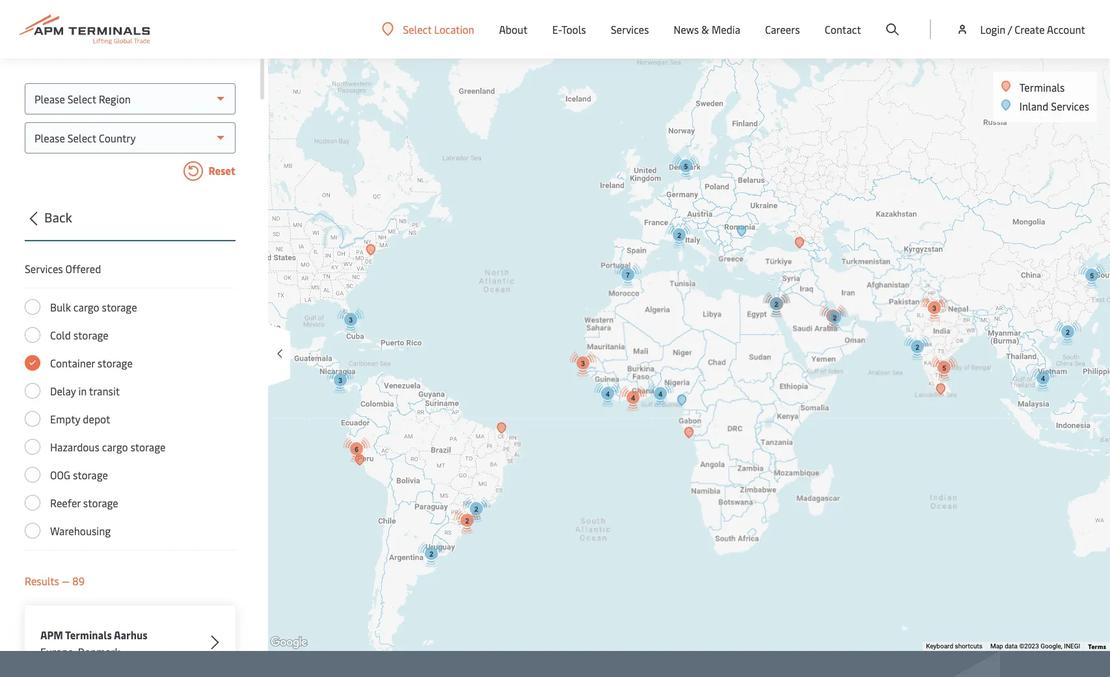 Task type: locate. For each thing, give the bounding box(es) containing it.
map region
[[148, 0, 1111, 678]]

2 horizontal spatial 5
[[1090, 272, 1094, 280]]

terminals
[[1020, 80, 1065, 94], [65, 628, 112, 643]]

storage
[[102, 300, 137, 314], [73, 328, 109, 342], [98, 356, 133, 370], [130, 440, 166, 454], [73, 468, 108, 482], [83, 496, 118, 510]]

0 vertical spatial services
[[611, 22, 649, 36]]

back button
[[21, 208, 236, 242]]

2
[[678, 231, 682, 239], [775, 300, 779, 308], [833, 314, 837, 322], [1066, 328, 1070, 336], [916, 343, 920, 351], [475, 506, 479, 513], [465, 517, 469, 525], [430, 550, 434, 558]]

2 vertical spatial services
[[25, 262, 63, 276]]

apm terminals aarhus europe, denmark
[[40, 628, 148, 659]]

google,
[[1041, 643, 1063, 650]]

4
[[1042, 375, 1046, 382], [606, 390, 610, 398], [659, 390, 663, 398], [631, 394, 635, 402]]

cargo for bulk
[[73, 300, 99, 314]]

Warehousing radio
[[25, 523, 40, 539]]

services left offered
[[25, 262, 63, 276]]

0 vertical spatial cargo
[[73, 300, 99, 314]]

Reefer storage radio
[[25, 495, 40, 511]]

keyboard shortcuts
[[927, 643, 983, 650]]

hazardous
[[50, 440, 99, 454]]

storage for container storage
[[98, 356, 133, 370]]

0 horizontal spatial cargo
[[73, 300, 99, 314]]

offered
[[65, 262, 101, 276]]

depot
[[83, 412, 110, 426]]

about button
[[499, 0, 528, 59]]

3
[[775, 300, 779, 308], [933, 304, 937, 312], [831, 313, 835, 321], [349, 316, 353, 324], [581, 360, 585, 367], [338, 377, 342, 384]]

transit
[[89, 384, 120, 398]]

container
[[50, 356, 95, 370]]

cargo right bulk
[[73, 300, 99, 314]]

inegi
[[1065, 643, 1081, 650]]

2 horizontal spatial services
[[1052, 99, 1090, 113]]

reset
[[206, 164, 236, 178]]

services button
[[611, 0, 649, 59]]

in
[[78, 384, 87, 398]]

1 vertical spatial terminals
[[65, 628, 112, 643]]

map data ©2023 google, inegi
[[991, 643, 1081, 650]]

login
[[981, 22, 1006, 36]]

results
[[25, 574, 59, 589]]

1 horizontal spatial terminals
[[1020, 80, 1065, 94]]

news & media button
[[674, 0, 741, 59]]

0 horizontal spatial services
[[25, 262, 63, 276]]

5
[[684, 162, 688, 170], [1090, 272, 1094, 280], [943, 364, 947, 372]]

services
[[611, 22, 649, 36], [1052, 99, 1090, 113], [25, 262, 63, 276]]

Bulk cargo storage radio
[[25, 299, 40, 315]]

cargo
[[73, 300, 99, 314], [102, 440, 128, 454]]

cargo down depot
[[102, 440, 128, 454]]

delay
[[50, 384, 76, 398]]

terms link
[[1089, 643, 1107, 652]]

1 vertical spatial cargo
[[102, 440, 128, 454]]

1 horizontal spatial 5
[[943, 364, 947, 372]]

services for services
[[611, 22, 649, 36]]

terms
[[1089, 643, 1107, 652]]

storage for cold storage
[[73, 328, 109, 342]]

login / create account
[[981, 22, 1086, 36]]

1 horizontal spatial cargo
[[102, 440, 128, 454]]

Hazardous cargo storage radio
[[25, 439, 40, 455]]

1 horizontal spatial services
[[611, 22, 649, 36]]

empty
[[50, 412, 80, 426]]

—
[[62, 574, 70, 589]]

select location button
[[382, 22, 475, 36]]

Delay in transit radio
[[25, 383, 40, 399]]

terminals up denmark
[[65, 628, 112, 643]]

bulk cargo storage
[[50, 300, 137, 314]]

©2023
[[1020, 643, 1040, 650]]

OOG storage radio
[[25, 467, 40, 483]]

0 horizontal spatial terminals
[[65, 628, 112, 643]]

create
[[1015, 22, 1045, 36]]

terminals up inland
[[1020, 80, 1065, 94]]

reefer storage
[[50, 496, 118, 510]]

google image
[[268, 635, 311, 652]]

services offered
[[25, 262, 101, 276]]

2 vertical spatial 5
[[943, 364, 947, 372]]

inland
[[1020, 99, 1049, 113]]

Empty depot radio
[[25, 411, 40, 427]]

select
[[403, 22, 432, 36]]

services right 'tools'
[[611, 22, 649, 36]]

0 horizontal spatial 5
[[684, 162, 688, 170]]

services right inland
[[1052, 99, 1090, 113]]

empty depot
[[50, 412, 110, 426]]

tools
[[562, 22, 586, 36]]



Task type: vqa. For each thing, say whether or not it's contained in the screenshot.
the bottommost the services
yes



Task type: describe. For each thing, give the bounding box(es) containing it.
results — 89
[[25, 574, 85, 589]]

inland services
[[1020, 99, 1090, 113]]

contact
[[825, 22, 862, 36]]

1 vertical spatial services
[[1052, 99, 1090, 113]]

keyboard
[[927, 643, 954, 650]]

Cold storage radio
[[25, 327, 40, 343]]

1 vertical spatial 5
[[1090, 272, 1094, 280]]

apm
[[40, 628, 63, 643]]

careers
[[765, 22, 800, 36]]

0 vertical spatial 5
[[684, 162, 688, 170]]

6
[[355, 446, 359, 453]]

back
[[44, 208, 72, 226]]

news & media
[[674, 22, 741, 36]]

&
[[702, 22, 709, 36]]

news
[[674, 22, 699, 36]]

e-tools
[[553, 22, 586, 36]]

e-tools button
[[553, 0, 586, 59]]

0 vertical spatial terminals
[[1020, 80, 1065, 94]]

oog
[[50, 468, 70, 482]]

data
[[1005, 643, 1018, 650]]

Container storage radio
[[25, 355, 40, 371]]

reset button
[[25, 161, 236, 184]]

cold storage
[[50, 328, 109, 342]]

storage for reefer storage
[[83, 496, 118, 510]]

89
[[72, 574, 85, 589]]

map
[[991, 643, 1004, 650]]

hazardous cargo storage
[[50, 440, 166, 454]]

keyboard shortcuts button
[[927, 643, 983, 652]]

aarhus
[[114, 628, 148, 643]]

about
[[499, 22, 528, 36]]

e-
[[553, 22, 562, 36]]

contact button
[[825, 0, 862, 59]]

delay in transit
[[50, 384, 120, 398]]

container storage
[[50, 356, 133, 370]]

shortcuts
[[955, 643, 983, 650]]

reefer
[[50, 496, 81, 510]]

services for services offered
[[25, 262, 63, 276]]

bulk
[[50, 300, 71, 314]]

cold
[[50, 328, 71, 342]]

media
[[712, 22, 741, 36]]

cargo for hazardous
[[102, 440, 128, 454]]

denmark
[[78, 645, 120, 659]]

account
[[1047, 22, 1086, 36]]

careers button
[[765, 0, 800, 59]]

/
[[1008, 22, 1013, 36]]

7
[[626, 271, 630, 279]]

europe,
[[40, 645, 75, 659]]

storage for oog storage
[[73, 468, 108, 482]]

login / create account link
[[957, 0, 1086, 59]]

select location
[[403, 22, 475, 36]]

warehousing
[[50, 524, 111, 538]]

oog storage
[[50, 468, 108, 482]]

terminals inside the apm terminals aarhus europe, denmark
[[65, 628, 112, 643]]

location
[[434, 22, 475, 36]]



